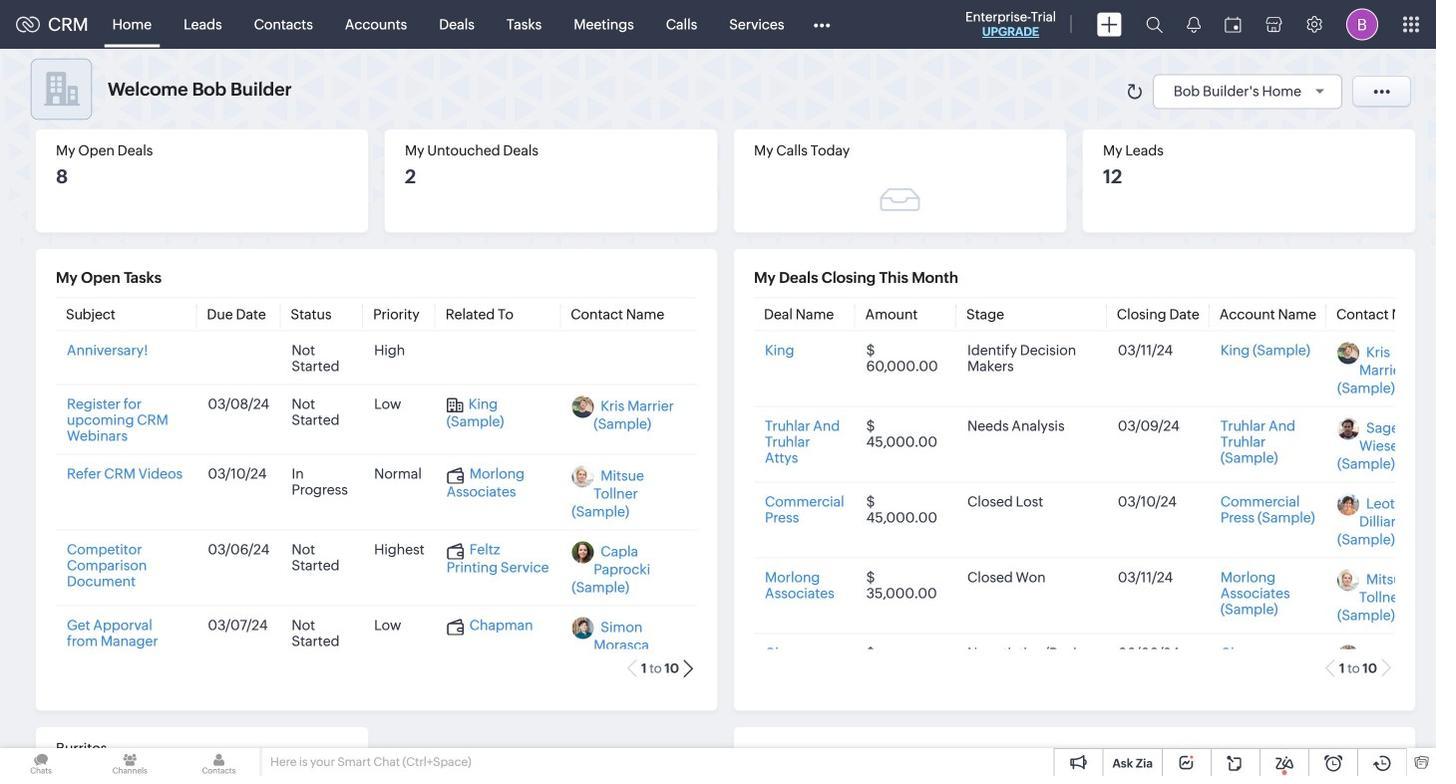 Task type: locate. For each thing, give the bounding box(es) containing it.
logo image
[[16, 16, 40, 32]]

search element
[[1134, 0, 1175, 49]]

signals element
[[1175, 0, 1213, 49]]

calendar image
[[1225, 16, 1242, 32]]

search image
[[1146, 16, 1163, 33]]



Task type: describe. For each thing, give the bounding box(es) containing it.
contacts image
[[178, 749, 260, 777]]

create menu element
[[1085, 0, 1134, 48]]

signals image
[[1187, 16, 1201, 33]]

profile image
[[1346, 8, 1378, 40]]

Other Modules field
[[800, 8, 843, 40]]

channels image
[[89, 749, 171, 777]]

create menu image
[[1097, 12, 1122, 36]]

profile element
[[1334, 0, 1390, 48]]

chats image
[[0, 749, 82, 777]]



Task type: vqa. For each thing, say whether or not it's contained in the screenshot.
the Documents link
no



